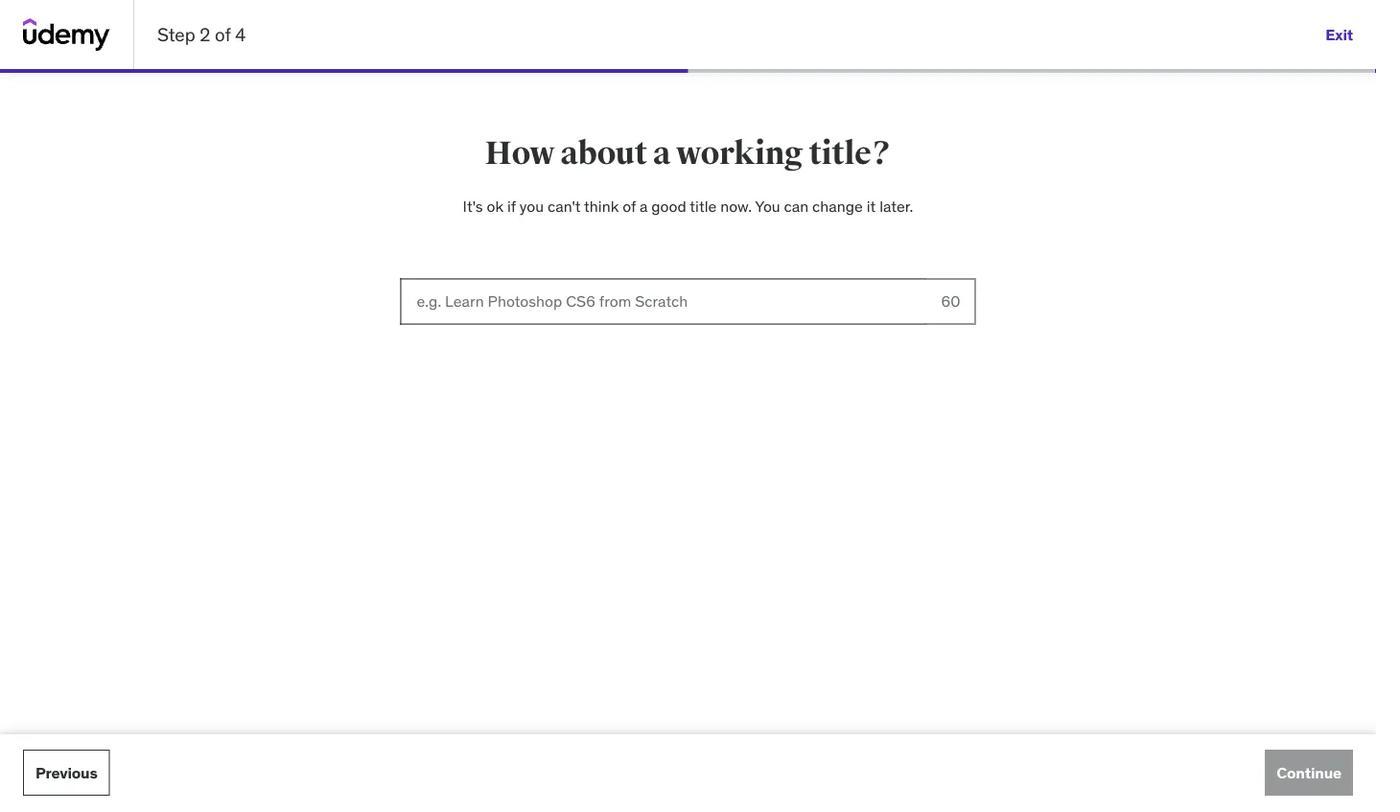Task type: describe. For each thing, give the bounding box(es) containing it.
continue
[[1277, 763, 1342, 783]]

how
[[485, 133, 555, 173]]

4
[[235, 23, 246, 46]]

step
[[157, 23, 195, 46]]

if
[[507, 196, 516, 216]]

working
[[676, 133, 803, 173]]

step 2 of 4 element
[[0, 69, 688, 73]]

continue button
[[1266, 750, 1354, 796]]

60
[[942, 291, 961, 311]]

change
[[813, 196, 863, 216]]

1 horizontal spatial a
[[653, 133, 671, 173]]

how about a working title?
[[485, 133, 892, 173]]

ok
[[487, 196, 504, 216]]

exit
[[1326, 24, 1354, 44]]

0 horizontal spatial a
[[640, 196, 648, 216]]

step 2 of 4
[[157, 23, 246, 46]]

can
[[784, 196, 809, 216]]

e.g. Learn Photoshop CS6 from Scratch text field
[[401, 279, 926, 325]]

it
[[867, 196, 876, 216]]

about
[[560, 133, 647, 173]]

later.
[[880, 196, 914, 216]]

think
[[584, 196, 619, 216]]

1 vertical spatial of
[[623, 196, 636, 216]]

title?
[[809, 133, 892, 173]]

now.
[[721, 196, 752, 216]]



Task type: locate. For each thing, give the bounding box(es) containing it.
0 vertical spatial a
[[653, 133, 671, 173]]

you
[[755, 196, 781, 216]]

it's ok if you can't think of a good title now. you can change it later.
[[463, 196, 914, 216]]

exit button
[[1326, 12, 1354, 58]]

previous
[[35, 763, 98, 783]]

can't
[[548, 196, 581, 216]]

a up good on the top of the page
[[653, 133, 671, 173]]

previous button
[[23, 750, 110, 796]]

udemy image
[[23, 18, 110, 51]]

good
[[652, 196, 687, 216]]

0 horizontal spatial of
[[215, 23, 231, 46]]

title
[[690, 196, 717, 216]]

1 horizontal spatial of
[[623, 196, 636, 216]]

of right think
[[623, 196, 636, 216]]

1 vertical spatial a
[[640, 196, 648, 216]]

0 vertical spatial of
[[215, 23, 231, 46]]

2
[[200, 23, 211, 46]]

of right 2
[[215, 23, 231, 46]]

a
[[653, 133, 671, 173], [640, 196, 648, 216]]

it's
[[463, 196, 483, 216]]

you
[[520, 196, 544, 216]]

of
[[215, 23, 231, 46], [623, 196, 636, 216]]

a left good on the top of the page
[[640, 196, 648, 216]]



Task type: vqa. For each thing, say whether or not it's contained in the screenshot.
Levels related to Automation
no



